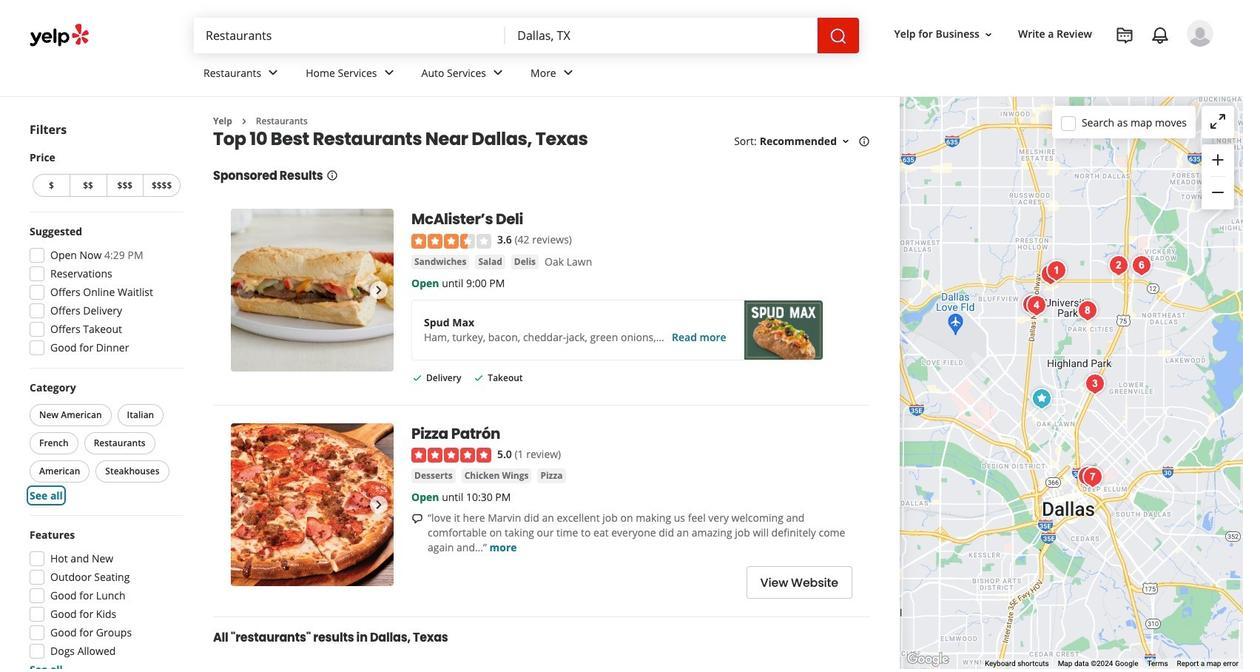 Task type: describe. For each thing, give the bounding box(es) containing it.
2 24 chevron down v2 image from the left
[[559, 64, 577, 82]]

next image for 3.6 star rating image
[[370, 282, 388, 299]]

il bracco image
[[1042, 256, 1072, 285]]

komodo dallas image
[[1073, 462, 1103, 491]]

slideshow element for 3.6 star rating image
[[231, 209, 394, 372]]

3.6 star rating image
[[412, 234, 492, 249]]

16 checkmark v2 image
[[473, 372, 485, 384]]

16 speech v2 image
[[412, 513, 423, 525]]

address, neighborhood, city, state or zip search field
[[506, 18, 818, 53]]

user actions element
[[883, 19, 1235, 110]]

0 horizontal spatial 16 chevron down v2 image
[[840, 136, 852, 147]]

business categories element
[[192, 53, 1214, 96]]

generic n. image
[[1187, 20, 1214, 47]]

1 24 chevron down v2 image from the left
[[380, 64, 398, 82]]

hudson house image
[[1022, 291, 1052, 320]]

nikki greek bistro & lounge image
[[1018, 290, 1048, 319]]

mcalister's deli image
[[231, 209, 394, 372]]

zoom in image
[[1210, 151, 1227, 169]]

16 chevron right v2 image
[[238, 115, 250, 127]]

previous image for mcalister's deli image
[[237, 282, 255, 299]]

map region
[[900, 97, 1244, 669]]

pizza patrón image
[[231, 423, 394, 586]]

things to do, nail salons, plumbers search field
[[194, 18, 506, 53]]

next image for 5 star rating image
[[370, 496, 388, 514]]

16 info v2 image
[[859, 136, 871, 147]]

search image
[[830, 27, 847, 45]]



Task type: locate. For each thing, give the bounding box(es) containing it.
1 vertical spatial 16 chevron down v2 image
[[840, 136, 852, 147]]

1 horizontal spatial 24 chevron down v2 image
[[489, 64, 507, 82]]

None search field
[[194, 18, 859, 53]]

steakyard - dallas image
[[1127, 251, 1157, 280]]

None field
[[194, 18, 506, 53], [506, 18, 818, 53]]

joey dallas image
[[1105, 251, 1134, 280]]

slideshow element
[[231, 209, 394, 372], [231, 423, 394, 586]]

1 slideshow element from the top
[[231, 209, 394, 372]]

0 vertical spatial next image
[[370, 282, 388, 299]]

0 vertical spatial slideshow element
[[231, 209, 394, 372]]

0 vertical spatial 16 chevron down v2 image
[[983, 29, 995, 40]]

none field things to do, nail salons, plumbers
[[194, 18, 506, 53]]

none field address, neighborhood, city, state or zip
[[506, 18, 818, 53]]

24 chevron down v2 image
[[380, 64, 398, 82], [489, 64, 507, 82]]

5 star rating image
[[412, 448, 492, 463]]

the porch image
[[1081, 369, 1110, 399]]

0 horizontal spatial 24 chevron down v2 image
[[380, 64, 398, 82]]

previous image
[[237, 282, 255, 299], [237, 496, 255, 514]]

expand map image
[[1210, 112, 1227, 130]]

2 24 chevron down v2 image from the left
[[489, 64, 507, 82]]

1 next image from the top
[[370, 282, 388, 299]]

1 vertical spatial next image
[[370, 496, 388, 514]]

16 checkmark v2 image
[[412, 372, 423, 384]]

malai kitchen image
[[1036, 259, 1066, 289]]

slideshow element for 5 star rating image
[[231, 423, 394, 586]]

next image
[[370, 282, 388, 299], [370, 496, 388, 514]]

16 info v2 image
[[326, 170, 338, 182]]

1 24 chevron down v2 image from the left
[[264, 64, 282, 82]]

1 vertical spatial slideshow element
[[231, 423, 394, 586]]

1 horizontal spatial 16 chevron down v2 image
[[983, 29, 995, 40]]

0 horizontal spatial 24 chevron down v2 image
[[264, 64, 282, 82]]

2 next image from the top
[[370, 496, 388, 514]]

electric shuffle image
[[1079, 462, 1108, 492]]

projects image
[[1116, 27, 1134, 44]]

2 none field from the left
[[506, 18, 818, 53]]

jack & harry's image
[[1073, 296, 1103, 325]]

0 vertical spatial previous image
[[237, 282, 255, 299]]

2 slideshow element from the top
[[231, 423, 394, 586]]

notifications image
[[1152, 27, 1170, 44]]

mcalister's deli image
[[1028, 384, 1057, 413]]

16 chevron down v2 image
[[983, 29, 995, 40], [840, 136, 852, 147]]

24 chevron down v2 image
[[264, 64, 282, 82], [559, 64, 577, 82]]

zoom out image
[[1210, 184, 1227, 202]]

2 previous image from the top
[[237, 496, 255, 514]]

group
[[1202, 144, 1235, 210], [30, 150, 184, 200], [25, 224, 184, 360], [27, 381, 184, 503], [25, 528, 184, 669]]

1 previous image from the top
[[237, 282, 255, 299]]

1 vertical spatial previous image
[[237, 496, 255, 514]]

google image
[[904, 650, 953, 669]]

previous image for pizza patrón image
[[237, 496, 255, 514]]

1 horizontal spatial 24 chevron down v2 image
[[559, 64, 577, 82]]

1 none field from the left
[[194, 18, 506, 53]]



Task type: vqa. For each thing, say whether or not it's contained in the screenshot.
Floral Designers in the right of the page
no



